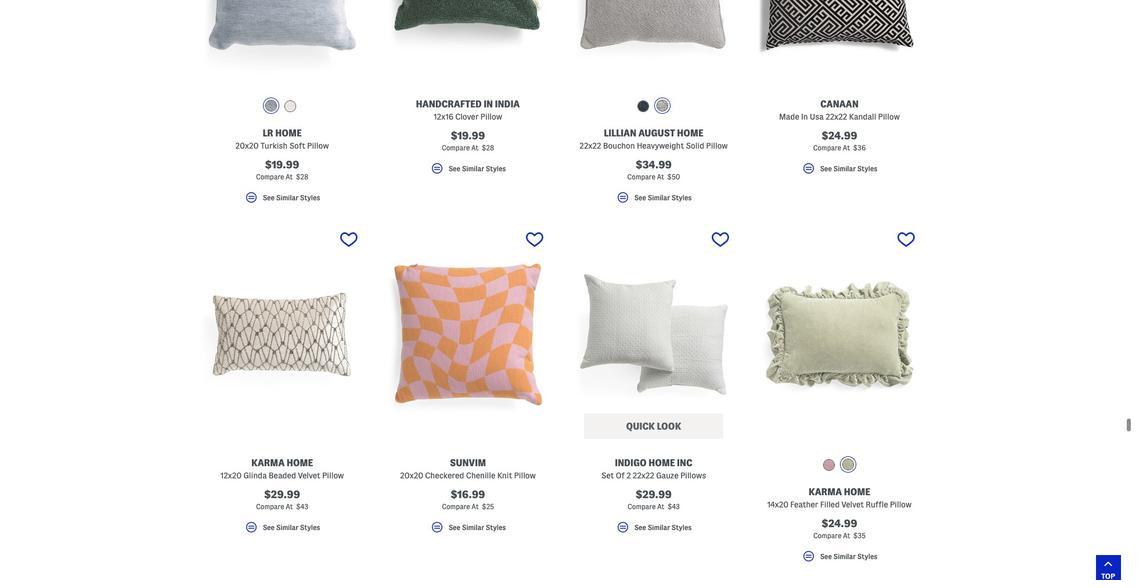 Task type: vqa. For each thing, say whether or not it's contained in the screenshot.
bottom 20x20
yes



Task type: describe. For each thing, give the bounding box(es) containing it.
styles for sunvim 20x20 checkered chenille knit pillow $16.99 compare at              $25 element see similar styles "button"
[[486, 524, 506, 531]]

22x22 inside canaan made in usa 22x22 kandall pillow
[[826, 112, 847, 122]]

similar for see similar styles "button" corresponding to handcrafted in india 12x16 clover pillow $19.99 compare at              $28 element
[[462, 165, 484, 172]]

karma home 14x20 feather filled velvet ruffle pillow $24.99 compare at              $35 element
[[752, 225, 927, 569]]

$29.99 compare at              $43 for indigo
[[628, 489, 680, 511]]

pillows
[[680, 471, 706, 480]]

$24.99 for karma
[[822, 518, 857, 529]]

22x22 inside the indigo home inc set of 2 22x22 gauze pillows
[[633, 471, 654, 480]]

12x20 glinda beaded velvet pillow image
[[195, 225, 370, 444]]

canaan
[[820, 99, 859, 109]]

compare for checkered
[[442, 503, 470, 511]]

lr home 20x20 turkish soft pillow
[[235, 129, 329, 151]]

$28 for in
[[482, 144, 494, 152]]

12x16 clover pillow image
[[380, 0, 556, 86]]

pillow inside karma home 14x20 feather filled velvet ruffle pillow
[[890, 500, 912, 509]]

indigo home inc set of 2 22x22 gauze pillows
[[601, 458, 706, 480]]

handcrafted in india 12x16 clover pillow $19.99 compare at              $28 element
[[380, 0, 556, 181]]

gauze
[[656, 471, 679, 480]]

$19.99 for lr
[[265, 159, 299, 170]]

home for 12x20
[[287, 458, 313, 468]]

look
[[657, 422, 681, 432]]

blue image for $34.99
[[637, 101, 649, 112]]

$24.99 compare at              $35
[[813, 518, 866, 540]]

see similar styles button for lr home 20x20 turkish soft pillow $19.99 compare at              $28 element
[[195, 191, 370, 210]]

2
[[627, 471, 631, 480]]

see for see similar styles "button" for the karma home 14x20 feather filled velvet ruffle pillow $24.99 compare at              $35 element
[[820, 553, 832, 560]]

home for inc
[[649, 458, 675, 468]]

indigo
[[615, 458, 647, 468]]

filled
[[820, 500, 840, 509]]

top
[[1101, 572, 1115, 580]]

see for see similar styles "button" corresponding to karma home 12x20 glinda beaded velvet pillow $29.99 compare at              $43 element
[[263, 524, 275, 531]]

canaan made in usa 22x22 kandall pillow $24.99 compare at              $36 element
[[752, 0, 927, 181]]

compare for 20x20
[[256, 173, 284, 181]]

lr
[[263, 129, 273, 138]]

20x20 inside lr home 20x20 turkish soft pillow
[[235, 141, 259, 151]]

handcrafted in india 12x16 clover pillow
[[416, 99, 520, 122]]

pillow inside karma home 12x20 glinda beaded velvet pillow
[[322, 471, 344, 480]]

see for see similar styles "button" related to the lillian august home 22x22 bouchon heavyweight solid pillow $34.99 compare at              $50 element
[[634, 194, 646, 201]]

chenille
[[466, 471, 495, 480]]

lillian
[[604, 129, 636, 138]]

canaan made in usa 22x22 kandall pillow
[[779, 99, 900, 122]]

quick
[[626, 422, 655, 432]]

12x20
[[220, 471, 242, 480]]

see similar styles for lr home 20x20 turkish soft pillow $19.99 compare at              $28 element
[[263, 194, 320, 201]]

beaded
[[269, 471, 296, 480]]

$35
[[853, 532, 866, 540]]

styles for see similar styles "button" corresponding to indigo home inc set of 2 22x22 gauze pillows $29.99 compare at              $43 'element'
[[672, 524, 692, 531]]

quick look
[[626, 422, 681, 432]]

usa
[[810, 112, 824, 122]]

ruffle
[[866, 500, 888, 509]]

see similar styles for sunvim 20x20 checkered chenille knit pillow $16.99 compare at              $25 element
[[449, 524, 506, 531]]

see for see similar styles "button" corresponding to handcrafted in india 12x16 clover pillow $19.99 compare at              $28 element
[[449, 165, 460, 172]]

home for 14x20
[[844, 487, 870, 497]]

knit
[[497, 471, 512, 480]]

lillian august home 22x22 bouchon heavyweight solid pillow $34.99 compare at              $50 element
[[566, 0, 741, 210]]

$43 for indigo home inc
[[668, 503, 680, 511]]

styles for see similar styles "button" corresponding to lr home 20x20 turkish soft pillow $19.99 compare at              $28 element
[[300, 194, 320, 201]]

indigo home inc set of 2 22x22 gauze pillows $29.99 compare at              $43 element
[[566, 225, 741, 540]]

quick look link
[[584, 414, 723, 439]]

pillow inside handcrafted in india 12x16 clover pillow
[[481, 112, 502, 122]]

$24.99 for canaan
[[822, 130, 857, 141]]

see similar styles button for indigo home inc set of 2 22x22 gauze pillows $29.99 compare at              $43 'element'
[[566, 520, 741, 540]]

styles for see similar styles "button" for the karma home 14x20 feather filled velvet ruffle pillow $24.99 compare at              $35 element
[[858, 553, 878, 560]]

$34.99
[[636, 159, 672, 170]]

light pink image
[[823, 459, 835, 471]]

home for 20x20
[[275, 129, 302, 138]]

$50
[[667, 173, 680, 181]]

karma home 14x20 feather filled velvet ruffle pillow
[[767, 487, 912, 509]]

$19.99 compare at              $28 for handcrafted
[[442, 130, 494, 152]]

$29.99 for indigo
[[636, 489, 672, 500]]

feather
[[790, 500, 818, 509]]

styles for see similar styles "button" corresponding to handcrafted in india 12x16 clover pillow $19.99 compare at              $28 element
[[486, 165, 506, 172]]

see similar styles button for "canaan made in usa 22x22 kandall pillow $24.99 compare at              $36" element
[[752, 162, 927, 181]]

see similar styles button for the karma home 14x20 feather filled velvet ruffle pillow $24.99 compare at              $35 element
[[752, 549, 927, 569]]

see for see similar styles "button" associated with "canaan made in usa 22x22 kandall pillow $24.99 compare at              $36" element
[[820, 165, 832, 172]]

12x16
[[434, 112, 453, 122]]



Task type: locate. For each thing, give the bounding box(es) containing it.
compare down beaded at the left bottom of page
[[256, 503, 284, 511]]

$24.99 compare at              $36
[[813, 130, 866, 152]]

compare down filled
[[813, 532, 842, 540]]

styles for see similar styles "button" corresponding to karma home 12x20 glinda beaded velvet pillow $29.99 compare at              $43 element
[[300, 524, 320, 531]]

22x22 inside lillian august home 22x22 bouchon heavyweight solid pillow
[[580, 141, 601, 151]]

$29.99 compare at              $43
[[256, 489, 308, 511], [628, 489, 680, 511]]

see similar styles for handcrafted in india 12x16 clover pillow $19.99 compare at              $28 element
[[449, 165, 506, 172]]

see similar styles inside the karma home 14x20 feather filled velvet ruffle pillow $24.99 compare at              $35 element
[[820, 553, 878, 560]]

august
[[638, 129, 675, 138]]

1 horizontal spatial 20x20
[[400, 471, 423, 480]]

home
[[275, 129, 302, 138], [677, 129, 704, 138], [287, 458, 313, 468], [649, 458, 675, 468], [844, 487, 870, 497]]

0 vertical spatial $24.99
[[822, 130, 857, 141]]

pillow down in
[[481, 112, 502, 122]]

1 vertical spatial $19.99
[[265, 159, 299, 170]]

similar for sunvim 20x20 checkered chenille knit pillow $16.99 compare at              $25 element see similar styles "button"
[[462, 524, 484, 531]]

see similar styles down $50
[[634, 194, 692, 201]]

compare left $36
[[813, 144, 841, 152]]

see similar styles for karma home 12x20 glinda beaded velvet pillow $29.99 compare at              $43 element
[[263, 524, 320, 531]]

0 horizontal spatial list box
[[263, 98, 302, 117]]

sage image
[[842, 459, 854, 470]]

see similar styles button down $34.99 compare at              $50 on the top of page
[[566, 191, 741, 210]]

compare for 12x20
[[256, 503, 284, 511]]

see for see similar styles "button" corresponding to lr home 20x20 turkish soft pillow $19.99 compare at              $28 element
[[263, 194, 275, 201]]

$29.99 compare at              $43 down the gauze
[[628, 489, 680, 511]]

blue image
[[265, 100, 277, 112], [637, 101, 649, 112]]

0 vertical spatial velvet
[[298, 471, 320, 480]]

0 horizontal spatial karma
[[251, 458, 285, 468]]

list box for $19.99
[[263, 98, 302, 117]]

2 vertical spatial 22x22
[[633, 471, 654, 480]]

0 vertical spatial 22x22
[[826, 112, 847, 122]]

$36
[[853, 144, 866, 152]]

0 horizontal spatial 20x20
[[235, 141, 259, 151]]

0 horizontal spatial $43
[[296, 503, 308, 511]]

$28 for home
[[296, 173, 308, 181]]

see similar styles button down $24.99 compare at              $35
[[752, 549, 927, 569]]

velvet for $24.99
[[842, 500, 864, 509]]

$24.99 inside $24.99 compare at              $35
[[822, 518, 857, 529]]

list box up lr
[[263, 98, 302, 117]]

compare down clover
[[442, 144, 470, 152]]

$29.99 compare at              $43 for karma
[[256, 489, 308, 511]]

$19.99 for handcrafted
[[451, 130, 485, 141]]

similar down $35
[[834, 553, 856, 560]]

see inside the lillian august home 22x22 bouchon heavyweight solid pillow $34.99 compare at              $50 element
[[634, 194, 646, 201]]

$19.99 compare at              $28 down turkish on the top
[[256, 159, 308, 181]]

similar for see similar styles "button" related to the lillian august home 22x22 bouchon heavyweight solid pillow $34.99 compare at              $50 element
[[648, 194, 670, 201]]

2 $29.99 from the left
[[636, 489, 672, 500]]

see similar styles for the lillian august home 22x22 bouchon heavyweight solid pillow $34.99 compare at              $50 element
[[634, 194, 692, 201]]

$29.99 down beaded at the left bottom of page
[[264, 489, 300, 500]]

see similar styles inside lr home 20x20 turkish soft pillow $19.99 compare at              $28 element
[[263, 194, 320, 201]]

pillow right 'kandall'
[[878, 112, 900, 122]]

styles inside the lillian august home 22x22 bouchon heavyweight solid pillow $34.99 compare at              $50 element
[[672, 194, 692, 201]]

velvet inside karma home 14x20 feather filled velvet ruffle pillow
[[842, 500, 864, 509]]

1 horizontal spatial $29.99 compare at              $43
[[628, 489, 680, 511]]

$43
[[296, 503, 308, 511], [668, 503, 680, 511]]

1 vertical spatial $24.99
[[822, 518, 857, 529]]

$25
[[482, 503, 494, 511]]

see similar styles inside handcrafted in india 12x16 clover pillow $19.99 compare at              $28 element
[[449, 165, 506, 172]]

see similar styles button down the $24.99 compare at              $36
[[752, 162, 927, 181]]

similar inside indigo home inc set of 2 22x22 gauze pillows $29.99 compare at              $43 'element'
[[648, 524, 670, 531]]

see similar styles inside sunvim 20x20 checkered chenille knit pillow $16.99 compare at              $25 element
[[449, 524, 506, 531]]

styles inside karma home 12x20 glinda beaded velvet pillow $29.99 compare at              $43 element
[[300, 524, 320, 531]]

similar down $25
[[462, 524, 484, 531]]

home up ruffle
[[844, 487, 870, 497]]

see similar styles down clover
[[449, 165, 506, 172]]

$24.99 up $36
[[822, 130, 857, 141]]

0 horizontal spatial velvet
[[298, 471, 320, 480]]

home up solid
[[677, 129, 704, 138]]

karma up filled
[[809, 487, 842, 497]]

see for see similar styles "button" corresponding to indigo home inc set of 2 22x22 gauze pillows $29.99 compare at              $43 'element'
[[634, 524, 646, 531]]

styles for see similar styles "button" associated with "canaan made in usa 22x22 kandall pillow $24.99 compare at              $36" element
[[858, 165, 878, 172]]

styles inside handcrafted in india 12x16 clover pillow $19.99 compare at              $28 element
[[486, 165, 506, 172]]

0 horizontal spatial $29.99 compare at              $43
[[256, 489, 308, 511]]

22x22
[[826, 112, 847, 122], [580, 141, 601, 151], [633, 471, 654, 480]]

22x22 right 2
[[633, 471, 654, 480]]

velvet
[[298, 471, 320, 480], [842, 500, 864, 509]]

0 vertical spatial karma
[[251, 458, 285, 468]]

0 vertical spatial 20x20
[[235, 141, 259, 151]]

glinda
[[244, 471, 267, 480]]

$43 inside 'element'
[[668, 503, 680, 511]]

22x22 down canaan
[[826, 112, 847, 122]]

compare inside the $24.99 compare at              $36
[[813, 144, 841, 152]]

similar inside sunvim 20x20 checkered chenille knit pillow $16.99 compare at              $25 element
[[462, 524, 484, 531]]

home inside lr home 20x20 turkish soft pillow
[[275, 129, 302, 138]]

$19.99 down turkish on the top
[[265, 159, 299, 170]]

see similar styles button for handcrafted in india 12x16 clover pillow $19.99 compare at              $28 element
[[380, 162, 556, 181]]

list box
[[263, 98, 302, 117], [634, 98, 673, 117], [820, 457, 859, 476]]

22x22 bouchon heavyweight solid pillow image
[[566, 0, 741, 86]]

0 horizontal spatial 22x22
[[580, 141, 601, 151]]

$19.99
[[451, 130, 485, 141], [265, 159, 299, 170]]

set of 2 22x22 gauze pillows image
[[566, 225, 741, 444]]

checkered
[[425, 471, 464, 480]]

list box inside lr home 20x20 turkish soft pillow $19.99 compare at              $28 element
[[263, 98, 302, 117]]

similar down $36
[[834, 165, 856, 172]]

1 $29.99 compare at              $43 from the left
[[256, 489, 308, 511]]

similar inside handcrafted in india 12x16 clover pillow $19.99 compare at              $28 element
[[462, 165, 484, 172]]

20x20 left checkered
[[400, 471, 423, 480]]

0 horizontal spatial $28
[[296, 173, 308, 181]]

similar for see similar styles "button" corresponding to lr home 20x20 turkish soft pillow $19.99 compare at              $28 element
[[276, 194, 299, 201]]

pillow
[[481, 112, 502, 122], [878, 112, 900, 122], [307, 141, 329, 151], [706, 141, 728, 151], [322, 471, 344, 480], [514, 471, 536, 480], [890, 500, 912, 509]]

karma for $24.99
[[809, 487, 842, 497]]

1 horizontal spatial list box
[[634, 98, 673, 117]]

20x20 left turkish on the top
[[235, 141, 259, 151]]

home up soft
[[275, 129, 302, 138]]

styles
[[486, 165, 506, 172], [858, 165, 878, 172], [300, 194, 320, 201], [672, 194, 692, 201], [300, 524, 320, 531], [486, 524, 506, 531], [672, 524, 692, 531], [858, 553, 878, 560]]

home inside lillian august home 22x22 bouchon heavyweight solid pillow
[[677, 129, 704, 138]]

1 horizontal spatial karma
[[809, 487, 842, 497]]

$29.99 inside 'element'
[[636, 489, 672, 500]]

see similar styles down $25
[[449, 524, 506, 531]]

pillow inside lr home 20x20 turkish soft pillow
[[307, 141, 329, 151]]

1 horizontal spatial $19.99
[[451, 130, 485, 141]]

list box inside the lillian august home 22x22 bouchon heavyweight solid pillow $34.99 compare at              $50 element
[[634, 98, 673, 117]]

see inside lr home 20x20 turkish soft pillow $19.99 compare at              $28 element
[[263, 194, 275, 201]]

compare down the $16.99
[[442, 503, 470, 511]]

bouchon
[[603, 141, 635, 151]]

$43 down beaded at the left bottom of page
[[296, 503, 308, 511]]

compare for inc
[[628, 503, 656, 511]]

blue image left ivory image
[[265, 100, 277, 112]]

pillow inside lillian august home 22x22 bouchon heavyweight solid pillow
[[706, 141, 728, 151]]

see inside handcrafted in india 12x16 clover pillow $19.99 compare at              $28 element
[[449, 165, 460, 172]]

inc
[[677, 458, 693, 468]]

compare for in
[[813, 144, 841, 152]]

pillow right ruffle
[[890, 500, 912, 509]]

see
[[449, 165, 460, 172], [820, 165, 832, 172], [263, 194, 275, 201], [634, 194, 646, 201], [263, 524, 275, 531], [449, 524, 460, 531], [634, 524, 646, 531], [820, 553, 832, 560]]

similar for see similar styles "button" associated with "canaan made in usa 22x22 kandall pillow $24.99 compare at              $36" element
[[834, 165, 856, 172]]

made
[[779, 112, 799, 122]]

handcrafted
[[416, 99, 482, 109]]

see similar styles button down the $16.99 compare at              $25
[[380, 520, 556, 540]]

$24.99
[[822, 130, 857, 141], [822, 518, 857, 529]]

compare
[[442, 144, 470, 152], [813, 144, 841, 152], [256, 173, 284, 181], [627, 173, 656, 181], [256, 503, 284, 511], [442, 503, 470, 511], [628, 503, 656, 511], [813, 532, 842, 540]]

lillian august home 22x22 bouchon heavyweight solid pillow
[[580, 129, 728, 151]]

list box up august
[[634, 98, 673, 117]]

home up the gauze
[[649, 458, 675, 468]]

$19.99 compare at              $28
[[442, 130, 494, 152], [256, 159, 308, 181]]

20x20
[[235, 141, 259, 151], [400, 471, 423, 480]]

see similar styles button for the lillian august home 22x22 bouchon heavyweight solid pillow $34.99 compare at              $50 element
[[566, 191, 741, 210]]

sunvim 20x20 checkered chenille knit pillow
[[400, 458, 536, 480]]

1 $24.99 from the top
[[822, 130, 857, 141]]

karma inside karma home 14x20 feather filled velvet ruffle pillow
[[809, 487, 842, 497]]

see similar styles button down clover
[[380, 162, 556, 181]]

$28
[[482, 144, 494, 152], [296, 173, 308, 181]]

see similar styles for indigo home inc set of 2 22x22 gauze pillows $29.99 compare at              $43 'element'
[[634, 524, 692, 531]]

$19.99 down clover
[[451, 130, 485, 141]]

$24.99 inside the $24.99 compare at              $36
[[822, 130, 857, 141]]

see similar styles button down turkish on the top
[[195, 191, 370, 210]]

14x20 feather filled velvet ruffle pillow image
[[752, 225, 927, 444]]

similar
[[462, 165, 484, 172], [834, 165, 856, 172], [276, 194, 299, 201], [648, 194, 670, 201], [276, 524, 299, 531], [462, 524, 484, 531], [648, 524, 670, 531], [834, 553, 856, 560]]

1 horizontal spatial blue image
[[637, 101, 649, 112]]

compare for india
[[442, 144, 470, 152]]

$29.99 compare at              $43 inside 'element'
[[628, 489, 680, 511]]

0 horizontal spatial $19.99 compare at              $28
[[256, 159, 308, 181]]

$29.99 compare at              $43 down beaded at the left bottom of page
[[256, 489, 308, 511]]

solid
[[686, 141, 704, 151]]

india
[[495, 99, 520, 109]]

styles inside sunvim 20x20 checkered chenille knit pillow $16.99 compare at              $25 element
[[486, 524, 506, 531]]

soft
[[289, 141, 305, 151]]

heavyweight
[[637, 141, 684, 151]]

similar for see similar styles "button" corresponding to indigo home inc set of 2 22x22 gauze pillows $29.99 compare at              $43 'element'
[[648, 524, 670, 531]]

velvet right filled
[[842, 500, 864, 509]]

0 horizontal spatial $19.99
[[265, 159, 299, 170]]

list box for $34.99
[[634, 98, 673, 117]]

similar down clover
[[462, 165, 484, 172]]

similar down beaded at the left bottom of page
[[276, 524, 299, 531]]

home inside karma home 12x20 glinda beaded velvet pillow
[[287, 458, 313, 468]]

made in usa 22x22 kandall pillow image
[[752, 0, 927, 86]]

compare for 14x20
[[813, 532, 842, 540]]

home inside the indigo home inc set of 2 22x22 gauze pillows
[[649, 458, 675, 468]]

1 horizontal spatial velvet
[[842, 500, 864, 509]]

similar inside lr home 20x20 turkish soft pillow $19.99 compare at              $28 element
[[276, 194, 299, 201]]

see inside karma home 12x20 glinda beaded velvet pillow $29.99 compare at              $43 element
[[263, 524, 275, 531]]

similar inside karma home 12x20 glinda beaded velvet pillow $29.99 compare at              $43 element
[[276, 524, 299, 531]]

set
[[601, 471, 614, 480]]

2 horizontal spatial list box
[[820, 457, 859, 476]]

pillow right beaded at the left bottom of page
[[322, 471, 344, 480]]

0 vertical spatial $19.99 compare at              $28
[[442, 130, 494, 152]]

1 vertical spatial karma
[[809, 487, 842, 497]]

20x20 turkish soft pillow image
[[195, 0, 370, 86]]

20x20 inside sunvim 20x20 checkered chenille knit pillow
[[400, 471, 423, 480]]

$24.99 down filled
[[822, 518, 857, 529]]

2 $24.99 from the top
[[822, 518, 857, 529]]

see similar styles down soft
[[263, 194, 320, 201]]

similar down $50
[[648, 194, 670, 201]]

$43 down the gauze
[[668, 503, 680, 511]]

see similar styles down the gauze
[[634, 524, 692, 531]]

0 horizontal spatial blue image
[[265, 100, 277, 112]]

20x20 checkered chenille knit pillow image
[[380, 225, 556, 444]]

see similar styles inside the lillian august home 22x22 bouchon heavyweight solid pillow $34.99 compare at              $50 element
[[634, 194, 692, 201]]

see similar styles for the karma home 14x20 feather filled velvet ruffle pillow $24.99 compare at              $35 element
[[820, 553, 878, 560]]

blue image for $19.99
[[265, 100, 277, 112]]

see similar styles inside karma home 12x20 glinda beaded velvet pillow $29.99 compare at              $43 element
[[263, 524, 320, 531]]

similar for see similar styles "button" corresponding to karma home 12x20 glinda beaded velvet pillow $29.99 compare at              $43 element
[[276, 524, 299, 531]]

2 horizontal spatial 22x22
[[826, 112, 847, 122]]

$29.99 down the gauze
[[636, 489, 672, 500]]

top link
[[1096, 555, 1121, 580]]

see similar styles down $36
[[820, 165, 878, 172]]

$19.99 compare at              $28 down clover
[[442, 130, 494, 152]]

see similar styles button for sunvim 20x20 checkered chenille knit pillow $16.99 compare at              $25 element
[[380, 520, 556, 540]]

compare inside 'element'
[[628, 503, 656, 511]]

1 horizontal spatial $43
[[668, 503, 680, 511]]

$29.99
[[264, 489, 300, 500], [636, 489, 672, 500]]

see inside sunvim 20x20 checkered chenille knit pillow $16.99 compare at              $25 element
[[449, 524, 460, 531]]

karma up glinda
[[251, 458, 285, 468]]

styles inside lr home 20x20 turkish soft pillow $19.99 compare at              $28 element
[[300, 194, 320, 201]]

0 horizontal spatial $29.99
[[264, 489, 300, 500]]

compare inside $24.99 compare at              $35
[[813, 532, 842, 540]]

1 vertical spatial 22x22
[[580, 141, 601, 151]]

styles inside indigo home inc set of 2 22x22 gauze pillows $29.99 compare at              $43 'element'
[[672, 524, 692, 531]]

1 $29.99 from the left
[[264, 489, 300, 500]]

velvet right beaded at the left bottom of page
[[298, 471, 320, 480]]

1 vertical spatial $19.99 compare at              $28
[[256, 159, 308, 181]]

pillow right solid
[[706, 141, 728, 151]]

compare down $34.99
[[627, 173, 656, 181]]

$28 down soft
[[296, 173, 308, 181]]

see similar styles inside indigo home inc set of 2 22x22 gauze pillows $29.99 compare at              $43 'element'
[[634, 524, 692, 531]]

styles for see similar styles "button" related to the lillian august home 22x22 bouchon heavyweight solid pillow $34.99 compare at              $50 element
[[672, 194, 692, 201]]

pillow inside canaan made in usa 22x22 kandall pillow
[[878, 112, 900, 122]]

ivory image
[[285, 101, 296, 112]]

see similar styles button down beaded at the left bottom of page
[[195, 520, 370, 540]]

1 $43 from the left
[[296, 503, 308, 511]]

compare inside $34.99 compare at              $50
[[627, 173, 656, 181]]

similar for see similar styles "button" for the karma home 14x20 feather filled velvet ruffle pillow $24.99 compare at              $35 element
[[834, 553, 856, 560]]

velvet inside karma home 12x20 glinda beaded velvet pillow
[[298, 471, 320, 480]]

2 $29.99 compare at              $43 from the left
[[628, 489, 680, 511]]

1 horizontal spatial $19.99 compare at              $28
[[442, 130, 494, 152]]

22x22 left bouchon
[[580, 141, 601, 151]]

similar inside "canaan made in usa 22x22 kandall pillow $24.99 compare at              $36" element
[[834, 165, 856, 172]]

velvet for $29.99
[[298, 471, 320, 480]]

2 $43 from the left
[[668, 503, 680, 511]]

see inside "canaan made in usa 22x22 kandall pillow $24.99 compare at              $36" element
[[820, 165, 832, 172]]

pillow inside sunvim 20x20 checkered chenille knit pillow
[[514, 471, 536, 480]]

see similar styles button down the gauze
[[566, 520, 741, 540]]

14x20
[[767, 500, 789, 509]]

see similar styles inside "canaan made in usa 22x22 kandall pillow $24.99 compare at              $36" element
[[820, 165, 878, 172]]

see similar styles down beaded at the left bottom of page
[[263, 524, 320, 531]]

pillow right soft
[[307, 141, 329, 151]]

1 vertical spatial 20x20
[[400, 471, 423, 480]]

list box up karma home 14x20 feather filled velvet ruffle pillow
[[820, 457, 859, 476]]

in
[[801, 112, 808, 122]]

karma for $29.99
[[251, 458, 285, 468]]

$16.99 compare at              $25
[[442, 489, 494, 511]]

home up beaded at the left bottom of page
[[287, 458, 313, 468]]

see similar styles button for karma home 12x20 glinda beaded velvet pillow $29.99 compare at              $43 element
[[195, 520, 370, 540]]

1 vertical spatial $28
[[296, 173, 308, 181]]

turkish
[[260, 141, 288, 151]]

compare down turkish on the top
[[256, 173, 284, 181]]

karma inside karma home 12x20 glinda beaded velvet pillow
[[251, 458, 285, 468]]

compare inside the $16.99 compare at              $25
[[442, 503, 470, 511]]

see similar styles button
[[380, 162, 556, 181], [752, 162, 927, 181], [195, 191, 370, 210], [566, 191, 741, 210], [195, 520, 370, 540], [380, 520, 556, 540], [566, 520, 741, 540], [752, 549, 927, 569]]

karma
[[251, 458, 285, 468], [809, 487, 842, 497]]

similar inside the lillian august home 22x22 bouchon heavyweight solid pillow $34.99 compare at              $50 element
[[648, 194, 670, 201]]

of
[[616, 471, 625, 480]]

compare for home
[[627, 173, 656, 181]]

compare down 2
[[628, 503, 656, 511]]

see inside indigo home inc set of 2 22x22 gauze pillows $29.99 compare at              $43 'element'
[[634, 524, 646, 531]]

karma home 12x20 glinda beaded velvet pillow
[[220, 458, 344, 480]]

sunvim 20x20 checkered chenille knit pillow $16.99 compare at              $25 element
[[380, 225, 556, 540]]

$29.99 for karma
[[264, 489, 300, 500]]

1 horizontal spatial $28
[[482, 144, 494, 152]]

grey image
[[657, 100, 668, 112]]

1 horizontal spatial $29.99
[[636, 489, 672, 500]]

1 horizontal spatial 22x22
[[633, 471, 654, 480]]

see inside the karma home 14x20 feather filled velvet ruffle pillow $24.99 compare at              $35 element
[[820, 553, 832, 560]]

see similar styles
[[449, 165, 506, 172], [820, 165, 878, 172], [263, 194, 320, 201], [634, 194, 692, 201], [263, 524, 320, 531], [449, 524, 506, 531], [634, 524, 692, 531], [820, 553, 878, 560]]

clover
[[455, 112, 479, 122]]

$43 for karma home
[[296, 503, 308, 511]]

in
[[484, 99, 493, 109]]

similar inside the karma home 14x20 feather filled velvet ruffle pillow $24.99 compare at              $35 element
[[834, 553, 856, 560]]

styles inside "canaan made in usa 22x22 kandall pillow $24.99 compare at              $36" element
[[858, 165, 878, 172]]

$16.99
[[451, 489, 485, 500]]

$28 down handcrafted in india 12x16 clover pillow
[[482, 144, 494, 152]]

kandall
[[849, 112, 876, 122]]

$19.99 compare at              $28 for lr
[[256, 159, 308, 181]]

similar down the gauze
[[648, 524, 670, 531]]

see similar styles down $35
[[820, 553, 878, 560]]

see for sunvim 20x20 checkered chenille knit pillow $16.99 compare at              $25 element see similar styles "button"
[[449, 524, 460, 531]]

list box inside the karma home 14x20 feather filled velvet ruffle pillow $24.99 compare at              $35 element
[[820, 457, 859, 476]]

pillow right knit
[[514, 471, 536, 480]]

blue image left grey image
[[637, 101, 649, 112]]

1 vertical spatial velvet
[[842, 500, 864, 509]]

see similar styles for "canaan made in usa 22x22 kandall pillow $24.99 compare at              $36" element
[[820, 165, 878, 172]]

$34.99 compare at              $50
[[627, 159, 680, 181]]

styles inside the karma home 14x20 feather filled velvet ruffle pillow $24.99 compare at              $35 element
[[858, 553, 878, 560]]

similar down soft
[[276, 194, 299, 201]]

karma home 12x20 glinda beaded velvet pillow $29.99 compare at              $43 element
[[195, 225, 370, 540]]

list box for $24.99
[[820, 457, 859, 476]]

home inside karma home 14x20 feather filled velvet ruffle pillow
[[844, 487, 870, 497]]

sunvim
[[450, 458, 486, 468]]

lr home 20x20 turkish soft pillow $19.99 compare at              $28 element
[[195, 0, 370, 210]]

0 vertical spatial $28
[[482, 144, 494, 152]]

0 vertical spatial $19.99
[[451, 130, 485, 141]]



